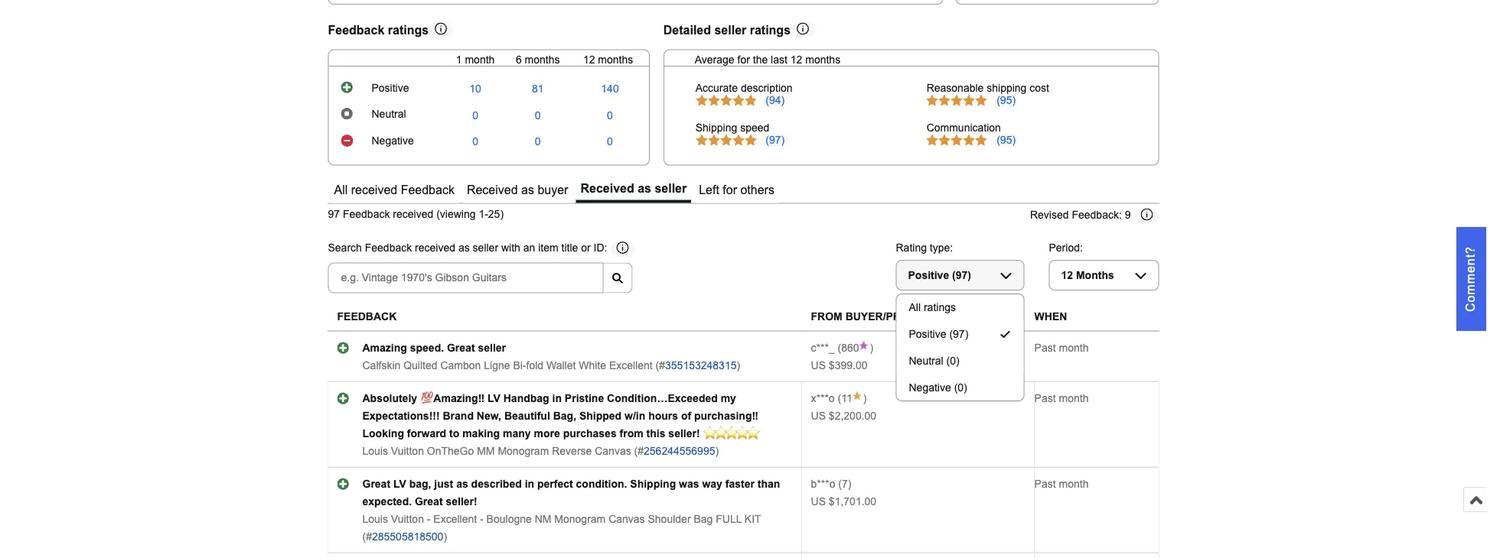 Task type: describe. For each thing, give the bounding box(es) containing it.
0 vertical spatial shipping
[[696, 122, 737, 134]]

handbag
[[504, 393, 549, 405]]

3 past from the top
[[1035, 479, 1056, 490]]

louis inside louis vuitton - excellent - boulogne nm monogram canvas shoulder bag full kit (#
[[362, 514, 388, 526]]

(95) for reasonable shipping cost
[[997, 95, 1016, 107]]

(94)
[[766, 95, 785, 107]]

feedback left by buyer. element containing b***o
[[811, 479, 836, 490]]

7
[[842, 479, 848, 490]]

past month element for $399.00
[[1035, 342, 1089, 354]]

from buyer/price element
[[811, 311, 919, 323]]

absolutely 💯 amazing‼️  lv handbag in pristine condition…exceeded my expectations!!!  brand new, beautiful bag, shipped w/in hours of purchasing‼️ looking forward to making many more purchases from this seller!  ⭐️⭐️⭐️⭐️⭐️ louis vuitton onthego mm monogram reverse canvas (# 256244556995 )
[[362, 393, 759, 458]]

negative for negative (0)
[[909, 382, 951, 394]]

10
[[469, 83, 481, 95]]

onthego
[[427, 446, 474, 458]]

purchasing‼️
[[694, 410, 759, 422]]

$1,701.00
[[829, 496, 877, 508]]

285505818500 )
[[372, 531, 447, 543]]

received inside button
[[351, 183, 397, 197]]

285505818500
[[372, 531, 444, 543]]

(97) button
[[763, 134, 788, 146]]

to
[[449, 428, 460, 440]]

vuitton inside louis vuitton - excellent - boulogne nm monogram canvas shoulder bag full kit (#
[[391, 514, 424, 526]]

vuitton inside absolutely 💯 amazing‼️  lv handbag in pristine condition…exceeded my expectations!!!  brand new, beautiful bag, shipped w/in hours of purchasing‼️ looking forward to making many more purchases from this seller!  ⭐️⭐️⭐️⭐️⭐️ louis vuitton onthego mm monogram reverse canvas (# 256244556995 )
[[391, 446, 424, 458]]

reasonable shipping cost
[[927, 82, 1050, 94]]

94 ratings received on accurate description. click to check average rating. element
[[766, 95, 785, 107]]

beautiful
[[504, 410, 550, 422]]

brand
[[443, 410, 474, 422]]

month for absolutely 💯 amazing‼️  lv handbag in pristine condition…exceeded my expectations!!!  brand new, beautiful bag, shipped w/in hours of purchasing‼️ looking forward to making many more purchases from this seller!  ⭐️⭐️⭐️⭐️⭐️
[[1059, 393, 1089, 405]]

canvas inside louis vuitton - excellent - boulogne nm monogram canvas shoulder bag full kit (#
[[609, 514, 645, 526]]

3 months from the left
[[806, 54, 841, 66]]

many
[[503, 428, 531, 440]]

9
[[1125, 209, 1131, 221]]

described
[[471, 479, 522, 490]]

monogram inside louis vuitton - excellent - boulogne nm monogram canvas shoulder bag full kit (#
[[555, 514, 606, 526]]

way
[[702, 479, 723, 490]]

with
[[501, 243, 520, 255]]

0 vertical spatial positive
[[372, 82, 409, 94]]

) right 860
[[870, 342, 874, 354]]

(95) for communication
[[997, 134, 1016, 146]]

as inside button
[[638, 182, 651, 195]]

( 11
[[835, 393, 853, 405]]

$399.00
[[829, 360, 868, 372]]

cost
[[1030, 82, 1050, 94]]

past month element for $2,200.00
[[1035, 393, 1089, 405]]

negative for negative
[[372, 135, 414, 147]]

received for search
[[415, 243, 456, 255]]

when
[[1035, 311, 1067, 323]]

3 past month element from the top
[[1035, 479, 1089, 490]]

shipped
[[579, 410, 622, 422]]

in inside "great lv bag, just as described in perfect condition. shipping was way faster than expected. great seller!"
[[525, 479, 534, 490]]

us $2,200.00
[[811, 410, 877, 422]]

seller left with on the left top
[[473, 243, 498, 255]]

an
[[523, 243, 535, 255]]

id:
[[594, 243, 607, 255]]

description
[[741, 82, 793, 94]]

us inside b***o ( 7 ) us $1,701.00
[[811, 496, 826, 508]]

81
[[532, 83, 544, 95]]

or
[[581, 243, 591, 255]]

e.g. Vintage 1970's Gibson Guitars text field
[[328, 263, 604, 294]]

) inside absolutely 💯 amazing‼️  lv handbag in pristine condition…exceeded my expectations!!!  brand new, beautiful bag, shipped w/in hours of purchasing‼️ looking forward to making many more purchases from this seller!  ⭐️⭐️⭐️⭐️⭐️ louis vuitton onthego mm monogram reverse canvas (# 256244556995 )
[[715, 446, 719, 458]]

ratings for all ratings
[[924, 302, 956, 314]]

cambon
[[441, 360, 481, 372]]

81 button
[[532, 83, 544, 95]]

received for received as buyer
[[467, 183, 518, 197]]

positive inside dropdown button
[[908, 270, 949, 281]]

c***_
[[811, 342, 835, 354]]

amazing speed.  great seller element
[[362, 342, 506, 354]]

select the type of feedback rating you want to see element
[[896, 242, 953, 254]]

this
[[647, 428, 666, 440]]

(95) button for communication
[[994, 134, 1019, 146]]

absolutely
[[362, 393, 417, 405]]

great lv bag, just as described in perfect condition. shipping was way faster than expected. great seller!
[[362, 479, 780, 508]]

received for received as seller
[[581, 182, 634, 195]]

for for average
[[738, 54, 750, 66]]

1 month
[[456, 54, 495, 66]]

12 months
[[583, 54, 633, 66]]

⭐️⭐️⭐️⭐️⭐️
[[703, 428, 757, 440]]

last
[[771, 54, 788, 66]]

140
[[601, 83, 619, 95]]

louis inside absolutely 💯 amazing‼️  lv handbag in pristine condition…exceeded my expectations!!!  brand new, beautiful bag, shipped w/in hours of purchasing‼️ looking forward to making many more purchases from this seller!  ⭐️⭐️⭐️⭐️⭐️ louis vuitton onthego mm monogram reverse canvas (# 256244556995 )
[[362, 446, 388, 458]]

canvas inside absolutely 💯 amazing‼️  lv handbag in pristine condition…exceeded my expectations!!!  brand new, beautiful bag, shipped w/in hours of purchasing‼️ looking forward to making many more purchases from this seller!  ⭐️⭐️⭐️⭐️⭐️ louis vuitton onthego mm monogram reverse canvas (# 256244556995 )
[[595, 446, 631, 458]]

kit
[[745, 514, 761, 526]]

neutral for neutral (0)
[[909, 355, 944, 367]]

all received feedback button
[[330, 178, 459, 203]]

) inside 'amazing speed.  great seller calfskin quilted cambon ligne bi-fold wallet white excellent (# 355153248315 )'
[[737, 360, 740, 372]]

seller up average
[[715, 23, 747, 37]]

as up e.g. vintage 1970's gibson guitars text field
[[459, 243, 470, 255]]

past for us $2,200.00
[[1035, 393, 1056, 405]]

shipping inside "great lv bag, just as described in perfect condition. shipping was way faster than expected. great seller!"
[[630, 479, 676, 490]]

item
[[538, 243, 559, 255]]

comment?
[[1464, 247, 1478, 312]]

negative (0)
[[909, 382, 967, 394]]

97 ratings received on shipping speed. click to check average rating. element
[[766, 134, 785, 146]]

months for 6 months
[[525, 54, 560, 66]]

title
[[562, 243, 578, 255]]

1 horizontal spatial ratings
[[750, 23, 791, 37]]

b***o ( 7 ) us $1,701.00
[[811, 479, 877, 508]]

reverse
[[552, 446, 592, 458]]

mm
[[477, 446, 495, 458]]

(97) inside positive (97) dropdown button
[[952, 270, 971, 281]]

( inside b***o ( 7 ) us $1,701.00
[[839, 479, 842, 490]]

(# inside absolutely 💯 amazing‼️  lv handbag in pristine condition…exceeded my expectations!!!  brand new, beautiful bag, shipped w/in hours of purchasing‼️ looking forward to making many more purchases from this seller!  ⭐️⭐️⭐️⭐️⭐️ louis vuitton onthego mm monogram reverse canvas (# 256244556995 )
[[634, 446, 644, 458]]

wallet
[[547, 360, 576, 372]]

neutral for neutral
[[372, 108, 406, 120]]

boulogne
[[487, 514, 532, 526]]

1 horizontal spatial 12
[[791, 54, 803, 66]]

condition…exceeded
[[607, 393, 718, 405]]

860
[[841, 342, 859, 354]]

6
[[516, 54, 522, 66]]

perfect
[[537, 479, 573, 490]]

expected.
[[362, 496, 412, 508]]

great lv bag, just as described in perfect condition. shipping was way faster than expected. great seller! element
[[362, 479, 780, 508]]

type:
[[930, 242, 953, 254]]

b***o
[[811, 479, 836, 490]]

feedback left by buyer. element for $399.00
[[811, 342, 835, 354]]

285505818500 link
[[372, 531, 444, 543]]

quilted
[[404, 360, 438, 372]]

1 horizontal spatial great
[[415, 496, 443, 508]]

amazing speed.  great seller calfskin quilted cambon ligne bi-fold wallet white excellent (# 355153248315 )
[[362, 342, 740, 372]]

) inside b***o ( 7 ) us $1,701.00
[[848, 479, 852, 490]]

12 for 12 months
[[583, 54, 595, 66]]

feedback element
[[337, 311, 397, 323]]

355153248315
[[665, 360, 737, 372]]

than
[[758, 479, 780, 490]]

forward
[[407, 428, 446, 440]]

louis vuitton - excellent - boulogne nm monogram canvas shoulder bag full kit (#
[[362, 514, 761, 543]]

white
[[579, 360, 606, 372]]

communication
[[927, 122, 1001, 134]]

left for others button
[[695, 178, 779, 203]]

97 feedback received (viewing 1-25)
[[328, 209, 504, 221]]

2 - from the left
[[480, 514, 484, 526]]

rating
[[896, 242, 927, 254]]

excellent inside louis vuitton - excellent - boulogne nm monogram canvas shoulder bag full kit (#
[[434, 514, 477, 526]]



Task type: locate. For each thing, give the bounding box(es) containing it.
2 past from the top
[[1035, 393, 1056, 405]]

2 vertical spatial great
[[415, 496, 443, 508]]

months
[[1076, 270, 1114, 281]]

0 horizontal spatial 12
[[583, 54, 595, 66]]

lv up new,
[[488, 393, 501, 405]]

1 vertical spatial all
[[909, 302, 921, 314]]

absolutely 💯 amazing‼️ 
lv handbag in pristine condition…exceeded my expectations!!! 
brand new, beautiful bag, shipped w/in hours of purchasing‼️
looking forward to making many more purchases from this seller! 
⭐️⭐️⭐️⭐️⭐️ element
[[362, 393, 759, 440]]

reasonable
[[927, 82, 984, 94]]

feedback left by buyer. element
[[811, 342, 835, 354], [811, 393, 835, 405], [811, 479, 836, 490]]

bag
[[694, 514, 713, 526]]

us for us $2,200.00
[[811, 410, 826, 422]]

2 past month element from the top
[[1035, 393, 1089, 405]]

140 button
[[601, 83, 619, 95]]

ratings inside list box
[[924, 302, 956, 314]]

feedback inside button
[[401, 183, 455, 197]]

(# inside louis vuitton - excellent - boulogne nm monogram canvas shoulder bag full kit (#
[[362, 531, 372, 543]]

as inside 'button'
[[521, 183, 534, 197]]

1 vertical spatial seller!
[[446, 496, 477, 508]]

1 feedback left by buyer. element from the top
[[811, 342, 835, 354]]

shipping
[[696, 122, 737, 134], [630, 479, 676, 490]]

0 vertical spatial past
[[1035, 342, 1056, 354]]

1 vertical spatial past
[[1035, 393, 1056, 405]]

2 louis from the top
[[362, 514, 388, 526]]

11
[[841, 393, 853, 405]]

x***o
[[811, 393, 835, 405]]

1 (95) button from the top
[[994, 95, 1019, 107]]

( for 860
[[838, 342, 841, 354]]

received down 97 feedback received (viewing 1-25) on the left of page
[[415, 243, 456, 255]]

received up 25)
[[467, 183, 518, 197]]

neutral up negative (0)
[[909, 355, 944, 367]]

great up cambon
[[447, 342, 475, 354]]

negative
[[372, 135, 414, 147], [909, 382, 951, 394]]

(97) inside (97) 'dropdown button'
[[766, 134, 785, 146]]

2 horizontal spatial (#
[[656, 360, 665, 372]]

12 right last
[[791, 54, 803, 66]]

0 vertical spatial feedback left by buyer. element
[[811, 342, 835, 354]]

( for 11
[[838, 393, 841, 405]]

(# down from
[[634, 446, 644, 458]]

monogram inside absolutely 💯 amazing‼️  lv handbag in pristine condition…exceeded my expectations!!!  brand new, beautiful bag, shipped w/in hours of purchasing‼️ looking forward to making many more purchases from this seller!  ⭐️⭐️⭐️⭐️⭐️ louis vuitton onthego mm monogram reverse canvas (# 256244556995 )
[[498, 446, 549, 458]]

6 months
[[516, 54, 560, 66]]

positive (97) inside positive (97) dropdown button
[[908, 270, 971, 281]]

louis down looking
[[362, 446, 388, 458]]

0 horizontal spatial ratings
[[388, 23, 429, 37]]

for left the
[[738, 54, 750, 66]]

ratings for feedback ratings
[[388, 23, 429, 37]]

excellent right white
[[609, 360, 653, 372]]

accurate description
[[696, 82, 793, 94]]

us for us $399.00
[[811, 360, 826, 372]]

seller inside received as seller button
[[655, 182, 687, 195]]

1 horizontal spatial -
[[480, 514, 484, 526]]

1 months from the left
[[525, 54, 560, 66]]

3 feedback left by buyer. element from the top
[[811, 479, 836, 490]]

(97) up neutral (0)
[[950, 329, 969, 340]]

full
[[716, 514, 742, 526]]

monogram down many
[[498, 446, 549, 458]]

0 horizontal spatial shipping
[[630, 479, 676, 490]]

feedback:
[[1072, 209, 1122, 221]]

us
[[811, 360, 826, 372], [811, 410, 826, 422], [811, 496, 826, 508]]

( 860
[[835, 342, 859, 354]]

us down the b***o
[[811, 496, 826, 508]]

2 us from the top
[[811, 410, 826, 422]]

(0) for negative (0)
[[954, 382, 967, 394]]

1 horizontal spatial seller!
[[669, 428, 700, 440]]

1 vertical spatial for
[[723, 183, 737, 197]]

1 vuitton from the top
[[391, 446, 424, 458]]

2 months from the left
[[598, 54, 633, 66]]

received right "buyer"
[[581, 182, 634, 195]]

positive (97) down type:
[[908, 270, 971, 281]]

months right "6"
[[525, 54, 560, 66]]

1 vertical spatial shipping
[[630, 479, 676, 490]]

months
[[525, 54, 560, 66], [598, 54, 633, 66], [806, 54, 841, 66]]

1 vertical spatial past month element
[[1035, 393, 1089, 405]]

monogram down great lv bag, just as described in perfect condition. shipping was way faster than expected. great seller! element
[[555, 514, 606, 526]]

0 vertical spatial positive (97)
[[908, 270, 971, 281]]

25)
[[488, 209, 504, 221]]

1 horizontal spatial (#
[[634, 446, 644, 458]]

speed
[[740, 122, 770, 134]]

(95) button for reasonable shipping cost
[[994, 95, 1019, 107]]

(0) up negative (0)
[[947, 355, 960, 367]]

1 horizontal spatial in
[[552, 393, 562, 405]]

in
[[552, 393, 562, 405], [525, 479, 534, 490]]

0 vertical spatial canvas
[[595, 446, 631, 458]]

0 vertical spatial neutral
[[372, 108, 406, 120]]

received up 97 feedback received (viewing 1-25) on the left of page
[[351, 183, 397, 197]]

left for others
[[699, 183, 775, 197]]

1 vertical spatial negative
[[909, 382, 951, 394]]

$2,200.00
[[829, 410, 877, 422]]

2 horizontal spatial great
[[447, 342, 475, 354]]

excellent down the just
[[434, 514, 477, 526]]

seller inside 'amazing speed.  great seller calfskin quilted cambon ligne bi-fold wallet white excellent (# 355153248315 )'
[[478, 342, 506, 354]]

lv inside "great lv bag, just as described in perfect condition. shipping was way faster than expected. great seller!"
[[393, 479, 406, 490]]

received down "all received feedback" button
[[393, 209, 433, 221]]

(# inside 'amazing speed.  great seller calfskin quilted cambon ligne bi-fold wallet white excellent (# 355153248315 )'
[[656, 360, 665, 372]]

1 past month element from the top
[[1035, 342, 1089, 354]]

1 vertical spatial lv
[[393, 479, 406, 490]]

feedback
[[337, 311, 397, 323]]

detailed
[[664, 23, 711, 37]]

1 vertical spatial feedback left by buyer. element
[[811, 393, 835, 405]]

all received feedback
[[334, 183, 455, 197]]

0 horizontal spatial lv
[[393, 479, 406, 490]]

0 vertical spatial in
[[552, 393, 562, 405]]

feedback left by buyer. element containing x***o
[[811, 393, 835, 405]]

2 vertical spatial (
[[839, 479, 842, 490]]

2 vertical spatial us
[[811, 496, 826, 508]]

97
[[328, 209, 340, 221]]

feedback left by buyer. element left 11
[[811, 393, 835, 405]]

(# for white
[[656, 360, 665, 372]]

1 vertical spatial neutral
[[909, 355, 944, 367]]

for right the left
[[723, 183, 737, 197]]

vuitton up 285505818500 'link'
[[391, 514, 424, 526]]

1 past month from the top
[[1035, 342, 1089, 354]]

amazing
[[362, 342, 407, 354]]

1 vertical spatial (
[[838, 393, 841, 405]]

comment? link
[[1457, 227, 1487, 331]]

great inside 'amazing speed.  great seller calfskin quilted cambon ligne bi-fold wallet white excellent (# 355153248315 )'
[[447, 342, 475, 354]]

1 vertical spatial vuitton
[[391, 514, 424, 526]]

0 vertical spatial past month element
[[1035, 342, 1089, 354]]

1 horizontal spatial shipping
[[696, 122, 737, 134]]

1 vertical spatial (#
[[634, 446, 644, 458]]

positive (97) button
[[896, 260, 1025, 291]]

great
[[447, 342, 475, 354], [362, 479, 390, 490], [415, 496, 443, 508]]

all for all received feedback
[[334, 183, 348, 197]]

past month
[[1035, 342, 1089, 354], [1035, 393, 1089, 405], [1035, 479, 1089, 490]]

pristine
[[565, 393, 604, 405]]

0 vertical spatial received
[[351, 183, 397, 197]]

seller! inside "great lv bag, just as described in perfect condition. shipping was way faster than expected. great seller!"
[[446, 496, 477, 508]]

past for us $399.00
[[1035, 342, 1056, 354]]

for inside button
[[723, 183, 737, 197]]

others
[[741, 183, 775, 197]]

received for 97
[[393, 209, 433, 221]]

1-
[[479, 209, 488, 221]]

monogram
[[498, 446, 549, 458], [555, 514, 606, 526]]

faster
[[726, 479, 755, 490]]

as right the just
[[456, 479, 468, 490]]

(97) down type:
[[952, 270, 971, 281]]

0 horizontal spatial received
[[467, 183, 518, 197]]

) down the just
[[444, 531, 447, 543]]

us $399.00
[[811, 360, 868, 372]]

1 past from the top
[[1035, 342, 1056, 354]]

positive down "select the type of feedback rating you want to see" element
[[908, 270, 949, 281]]

1 vertical spatial (95) button
[[994, 134, 1019, 146]]

feedback left by buyer. element containing c***_
[[811, 342, 835, 354]]

1 vertical spatial canvas
[[609, 514, 645, 526]]

12 for 12 months
[[1061, 270, 1073, 281]]

2 vertical spatial received
[[415, 243, 456, 255]]

1 vertical spatial (0)
[[954, 382, 967, 394]]

) down ⭐️⭐️⭐️⭐️⭐️ on the bottom
[[715, 446, 719, 458]]

3 us from the top
[[811, 496, 826, 508]]

for for left
[[723, 183, 737, 197]]

as inside "great lv bag, just as described in perfect condition. shipping was way faster than expected. great seller!"
[[456, 479, 468, 490]]

1 vertical spatial louis
[[362, 514, 388, 526]]

seller! down the just
[[446, 496, 477, 508]]

0 vertical spatial for
[[738, 54, 750, 66]]

positive (97) up neutral (0)
[[909, 329, 969, 340]]

us down c***_
[[811, 360, 826, 372]]

) up purchasing‼️
[[737, 360, 740, 372]]

2 vertical spatial past month element
[[1035, 479, 1089, 490]]

1 vertical spatial in
[[525, 479, 534, 490]]

0 horizontal spatial monogram
[[498, 446, 549, 458]]

neutral up all received feedback
[[372, 108, 406, 120]]

excellent inside 'amazing speed.  great seller calfskin quilted cambon ligne bi-fold wallet white excellent (# 355153248315 )'
[[609, 360, 653, 372]]

positive (97) inside list box
[[909, 329, 969, 340]]

received as buyer button
[[462, 178, 573, 203]]

looking
[[362, 428, 404, 440]]

(# down expected.
[[362, 531, 372, 543]]

past month element
[[1035, 342, 1089, 354], [1035, 393, 1089, 405], [1035, 479, 1089, 490]]

when element
[[1035, 311, 1067, 323]]

1 us from the top
[[811, 360, 826, 372]]

months right last
[[806, 54, 841, 66]]

1 vertical spatial past month
[[1035, 393, 1089, 405]]

received
[[581, 182, 634, 195], [467, 183, 518, 197]]

0 horizontal spatial seller!
[[446, 496, 477, 508]]

all down positive (97) dropdown button
[[909, 302, 921, 314]]

1 horizontal spatial monogram
[[555, 514, 606, 526]]

1 vertical spatial positive (97)
[[909, 329, 969, 340]]

1 vertical spatial (95)
[[997, 134, 1016, 146]]

0 horizontal spatial excellent
[[434, 514, 477, 526]]

lv left bag,
[[393, 479, 406, 490]]

in up bag,
[[552, 393, 562, 405]]

0 vertical spatial (#
[[656, 360, 665, 372]]

1 horizontal spatial received
[[581, 182, 634, 195]]

0
[[472, 109, 478, 121], [535, 109, 541, 121], [607, 109, 613, 121], [472, 136, 478, 148], [535, 136, 541, 148], [607, 136, 613, 148]]

month for amazing speed.  great seller
[[1059, 342, 1089, 354]]

2 feedback left by buyer. element from the top
[[811, 393, 835, 405]]

1 vertical spatial received
[[393, 209, 433, 221]]

received as seller button
[[576, 178, 691, 203]]

from
[[811, 311, 843, 323]]

louis
[[362, 446, 388, 458], [362, 514, 388, 526]]

my
[[721, 393, 736, 405]]

(0) down neutral (0)
[[954, 382, 967, 394]]

(0)
[[947, 355, 960, 367], [954, 382, 967, 394]]

list box containing all ratings
[[896, 294, 1025, 402]]

bag,
[[553, 410, 576, 422]]

feedback ratings
[[328, 23, 429, 37]]

(95) down 95 ratings received on reasonable shipping cost. click to check average rating. element
[[997, 134, 1016, 146]]

1 horizontal spatial negative
[[909, 382, 951, 394]]

) up $1,701.00
[[848, 479, 852, 490]]

in inside absolutely 💯 amazing‼️  lv handbag in pristine condition…exceeded my expectations!!!  brand new, beautiful bag, shipped w/in hours of purchasing‼️ looking forward to making many more purchases from this seller!  ⭐️⭐️⭐️⭐️⭐️ louis vuitton onthego mm monogram reverse canvas (# 256244556995 )
[[552, 393, 562, 405]]

list box
[[896, 294, 1025, 402]]

search
[[328, 243, 362, 255]]

received inside the 'received as buyer' 'button'
[[467, 183, 518, 197]]

0 horizontal spatial great
[[362, 479, 390, 490]]

all for all ratings
[[909, 302, 921, 314]]

2 (95) from the top
[[997, 134, 1016, 146]]

seller! down of
[[669, 428, 700, 440]]

for
[[738, 54, 750, 66], [723, 183, 737, 197]]

shoulder
[[648, 514, 691, 526]]

months up 140
[[598, 54, 633, 66]]

1 horizontal spatial lv
[[488, 393, 501, 405]]

( right c***_
[[838, 342, 841, 354]]

new,
[[477, 410, 501, 422]]

(95) button down 95 ratings received on reasonable shipping cost. click to check average rating. element
[[994, 134, 1019, 146]]

12 down select the feedback time period you want to see element
[[1061, 270, 1073, 281]]

0 vertical spatial monogram
[[498, 446, 549, 458]]

(0) for neutral (0)
[[947, 355, 960, 367]]

expectations!!!
[[362, 410, 440, 422]]

2 horizontal spatial months
[[806, 54, 841, 66]]

(# for full
[[362, 531, 372, 543]]

revised feedback: 9
[[1030, 209, 1131, 221]]

0 horizontal spatial -
[[427, 514, 431, 526]]

0 vertical spatial (97)
[[766, 134, 785, 146]]

2 vuitton from the top
[[391, 514, 424, 526]]

0 horizontal spatial months
[[525, 54, 560, 66]]

( right the b***o
[[839, 479, 842, 490]]

canvas left shoulder
[[609, 514, 645, 526]]

2 vertical spatial positive
[[909, 329, 947, 340]]

12 inside 12 months dropdown button
[[1061, 270, 1073, 281]]

as
[[638, 182, 651, 195], [521, 183, 534, 197], [459, 243, 470, 255], [456, 479, 468, 490]]

seller left the left
[[655, 182, 687, 195]]

neutral (0)
[[909, 355, 960, 367]]

(97) down speed
[[766, 134, 785, 146]]

feedback left by buyer. element up the us $399.00
[[811, 342, 835, 354]]

0 vertical spatial excellent
[[609, 360, 653, 372]]

received inside received as seller button
[[581, 182, 634, 195]]

ligne
[[484, 360, 510, 372]]

in left perfect
[[525, 479, 534, 490]]

great up expected.
[[362, 479, 390, 490]]

1 horizontal spatial all
[[909, 302, 921, 314]]

average
[[695, 54, 735, 66]]

all up 97
[[334, 183, 348, 197]]

seller! inside absolutely 💯 amazing‼️  lv handbag in pristine condition…exceeded my expectations!!!  brand new, beautiful bag, shipped w/in hours of purchasing‼️ looking forward to making many more purchases from this seller!  ⭐️⭐️⭐️⭐️⭐️ louis vuitton onthego mm monogram reverse canvas (# 256244556995 )
[[669, 428, 700, 440]]

canvas
[[595, 446, 631, 458], [609, 514, 645, 526]]

0 vertical spatial great
[[447, 342, 475, 354]]

positive
[[372, 82, 409, 94], [908, 270, 949, 281], [909, 329, 947, 340]]

search feedback received as seller with an item title or id:
[[328, 243, 607, 255]]

1 louis from the top
[[362, 446, 388, 458]]

0 vertical spatial negative
[[372, 135, 414, 147]]

2 past month from the top
[[1035, 393, 1089, 405]]

2 horizontal spatial ratings
[[924, 302, 956, 314]]

negative up all received feedback
[[372, 135, 414, 147]]

( right x***o
[[838, 393, 841, 405]]

1 horizontal spatial months
[[598, 54, 633, 66]]

positive down all ratings
[[909, 329, 947, 340]]

1 vertical spatial monogram
[[555, 514, 606, 526]]

0 vertical spatial past month
[[1035, 342, 1089, 354]]

- left 'boulogne'
[[480, 514, 484, 526]]

95 ratings received on reasonable shipping cost. click to check average rating. element
[[997, 95, 1016, 107]]

0 vertical spatial (
[[838, 342, 841, 354]]

(95) down shipping
[[997, 95, 1016, 107]]

detailed seller ratings
[[664, 23, 791, 37]]

positive down 'feedback ratings'
[[372, 82, 409, 94]]

2 (95) button from the top
[[994, 134, 1019, 146]]

month for great lv bag, just as described in perfect condition. shipping was way faster than expected. great seller!
[[1059, 479, 1089, 490]]

1 vertical spatial (97)
[[952, 270, 971, 281]]

0 vertical spatial (95) button
[[994, 95, 1019, 107]]

average for the last 12 months
[[695, 54, 841, 66]]

amazing‼️
[[434, 393, 485, 405]]

(94) button
[[763, 95, 788, 107]]

0 vertical spatial lv
[[488, 393, 501, 405]]

2 vertical spatial (#
[[362, 531, 372, 543]]

ratings
[[388, 23, 429, 37], [750, 23, 791, 37], [924, 302, 956, 314]]

) right 11
[[863, 393, 867, 405]]

0 horizontal spatial (#
[[362, 531, 372, 543]]

great down bag,
[[415, 496, 443, 508]]

0 vertical spatial seller!
[[669, 428, 700, 440]]

shipping left speed
[[696, 122, 737, 134]]

louis down expected.
[[362, 514, 388, 526]]

1 horizontal spatial excellent
[[609, 360, 653, 372]]

all inside button
[[334, 183, 348, 197]]

past month for $399.00
[[1035, 342, 1089, 354]]

0 horizontal spatial negative
[[372, 135, 414, 147]]

- up 285505818500 ) on the bottom left of the page
[[427, 514, 431, 526]]

1 (95) from the top
[[997, 95, 1016, 107]]

2 horizontal spatial 12
[[1061, 270, 1073, 281]]

2 vertical spatial (97)
[[950, 329, 969, 340]]

2 vertical spatial past month
[[1035, 479, 1089, 490]]

2 vertical spatial feedback left by buyer. element
[[811, 479, 836, 490]]

0 vertical spatial louis
[[362, 446, 388, 458]]

0 vertical spatial (95)
[[997, 95, 1016, 107]]

the
[[753, 54, 768, 66]]

95 ratings received on communication. click to check average rating. element
[[997, 134, 1016, 146]]

0 horizontal spatial all
[[334, 183, 348, 197]]

past month for $2,200.00
[[1035, 393, 1089, 405]]

12 right '6 months'
[[583, 54, 595, 66]]

canvas down from
[[595, 446, 631, 458]]

more
[[534, 428, 560, 440]]

shipping left was
[[630, 479, 676, 490]]

0 vertical spatial vuitton
[[391, 446, 424, 458]]

seller up ligne
[[478, 342, 506, 354]]

1 - from the left
[[427, 514, 431, 526]]

feedback left by buyer. element for $2,200.00
[[811, 393, 835, 405]]

lv inside absolutely 💯 amazing‼️  lv handbag in pristine condition…exceeded my expectations!!!  brand new, beautiful bag, shipped w/in hours of purchasing‼️ looking forward to making many more purchases from this seller!  ⭐️⭐️⭐️⭐️⭐️ louis vuitton onthego mm monogram reverse canvas (# 256244556995 )
[[488, 393, 501, 405]]

1 vertical spatial excellent
[[434, 514, 477, 526]]

negative down neutral (0)
[[909, 382, 951, 394]]

0 vertical spatial (0)
[[947, 355, 960, 367]]

3 past month from the top
[[1035, 479, 1089, 490]]

(97)
[[766, 134, 785, 146], [952, 270, 971, 281], [950, 329, 969, 340]]

months for 12 months
[[598, 54, 633, 66]]

1 vertical spatial great
[[362, 479, 390, 490]]

feedback left by buyer. element left 7
[[811, 479, 836, 490]]

select the feedback time period you want to see element
[[1049, 242, 1083, 254]]

bag,
[[409, 479, 431, 490]]

0 horizontal spatial in
[[525, 479, 534, 490]]

calfskin
[[362, 360, 401, 372]]

256244556995
[[644, 446, 715, 458]]

0 vertical spatial us
[[811, 360, 826, 372]]

1 vertical spatial us
[[811, 410, 826, 422]]

(# up condition…exceeded
[[656, 360, 665, 372]]

month
[[465, 54, 495, 66], [1059, 342, 1089, 354], [1059, 393, 1089, 405], [1059, 479, 1089, 490]]

all ratings
[[909, 302, 956, 314]]

as left the left
[[638, 182, 651, 195]]

us down x***o
[[811, 410, 826, 422]]

0 vertical spatial all
[[334, 183, 348, 197]]

received as buyer
[[467, 183, 568, 197]]

as left "buyer"
[[521, 183, 534, 197]]

neutral
[[372, 108, 406, 120], [909, 355, 944, 367]]

buyer
[[538, 183, 568, 197]]

vuitton down forward
[[391, 446, 424, 458]]

(95) button down shipping
[[994, 95, 1019, 107]]

1 vertical spatial positive
[[908, 270, 949, 281]]



Task type: vqa. For each thing, say whether or not it's contained in the screenshot.
"perfect"
yes



